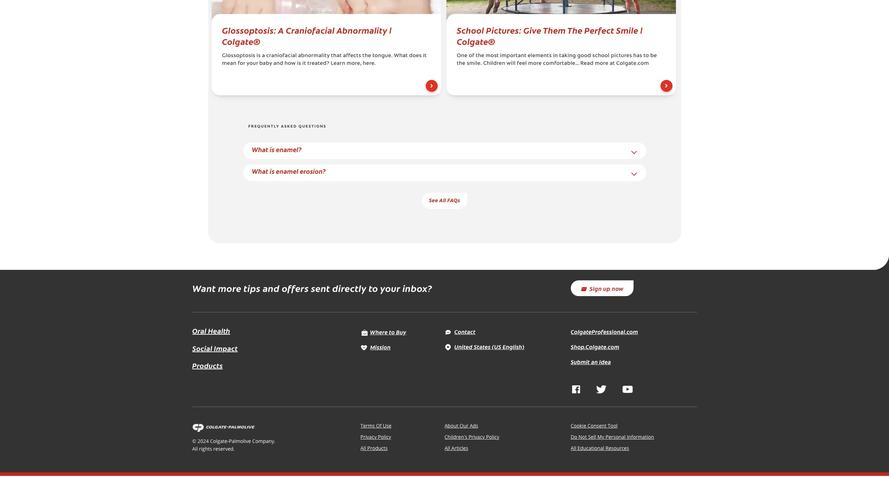 Task type: vqa. For each thing, say whether or not it's contained in the screenshot.
privacy
yes



Task type: locate. For each thing, give the bounding box(es) containing it.
your left 'inbox?'
[[381, 282, 401, 295]]

oral health link
[[192, 326, 230, 336]]

smile.
[[467, 61, 482, 66]]

all down "do"
[[571, 445, 577, 452]]

is right how
[[297, 61, 301, 66]]

rights
[[199, 446, 212, 453]]

colgate® up glossoptosis
[[222, 35, 261, 47]]

1 horizontal spatial policy
[[487, 434, 500, 441]]

good
[[578, 53, 592, 59]]

0 horizontal spatial policy
[[378, 434, 392, 441]]

0 horizontal spatial colgate®
[[222, 35, 261, 47]]

is for enamel?
[[270, 145, 275, 154]]

more down elements
[[529, 61, 542, 66]]

youtube image
[[623, 386, 633, 394]]

to left "buy"
[[389, 328, 395, 336]]

is for a
[[257, 53, 261, 59]]

questions
[[299, 125, 327, 129]]

what for what is enamel erosion?
[[252, 167, 269, 176]]

learn
[[331, 61, 346, 66]]

want
[[192, 282, 216, 295]]

products down 'social' at the bottom left of page
[[192, 361, 223, 370]]

one
[[457, 53, 468, 59]]

in
[[554, 53, 559, 59]]

about our ads
[[445, 423, 479, 430]]

the down the "one"
[[457, 61, 466, 66]]

privacy down terms
[[361, 434, 377, 441]]

0 vertical spatial to
[[644, 53, 650, 59]]

sign up now
[[590, 285, 624, 292]]

and down craniofacial
[[274, 61, 284, 66]]

what is enamel erosion? button
[[252, 167, 326, 176]]

is for enamel
[[270, 167, 275, 176]]

to left "be"
[[644, 53, 650, 59]]

to inside one of the most important elements in taking good school pictures has to be the smile. children will feel more comfortable… read more at colgate.com
[[644, 53, 650, 59]]

oral
[[192, 326, 207, 336]]

1 horizontal spatial privacy
[[469, 434, 485, 441]]

is
[[257, 53, 261, 59], [297, 61, 301, 66], [270, 145, 275, 154], [270, 167, 275, 176]]

see
[[429, 196, 439, 204]]

impact
[[214, 344, 238, 353]]

1 horizontal spatial to
[[389, 328, 395, 336]]

one of the most important elements in taking good school pictures has to be the smile. children will feel more comfortable… read more at colgate.com
[[457, 53, 658, 66]]

it
[[423, 53, 427, 59], [303, 61, 306, 66]]

all educational resources link
[[571, 445, 630, 452]]

your right for
[[247, 61, 258, 66]]

what left enamel
[[252, 167, 269, 176]]

is left enamel
[[270, 167, 275, 176]]

2 | from the left
[[641, 24, 643, 36]]

all left articles
[[445, 445, 451, 452]]

0 horizontal spatial products
[[192, 361, 223, 370]]

and right tips
[[263, 282, 280, 295]]

consent
[[588, 423, 607, 430]]

about our ads link
[[445, 423, 479, 430]]

asked
[[281, 125, 297, 129]]

products
[[192, 361, 223, 370], [368, 445, 388, 452]]

0 horizontal spatial privacy
[[361, 434, 377, 441]]

health
[[208, 326, 230, 336]]

1 vertical spatial it
[[303, 61, 306, 66]]

| right smile
[[641, 24, 643, 36]]

a
[[262, 53, 265, 59]]

more left tips
[[218, 282, 242, 295]]

is left 'a'
[[257, 53, 261, 59]]

2 vertical spatial what
[[252, 167, 269, 176]]

0 horizontal spatial more
[[218, 282, 242, 295]]

not
[[579, 434, 588, 441]]

the right the of
[[476, 53, 485, 59]]

colgateprofessional.com link
[[571, 328, 639, 336]]

perfect
[[585, 24, 615, 36]]

united states (us english)
[[455, 343, 525, 351]]

all down ©
[[192, 446, 198, 453]]

all right see
[[440, 196, 447, 204]]

reserved.
[[214, 446, 235, 453]]

social
[[192, 344, 213, 353]]

1 vertical spatial products
[[368, 445, 388, 452]]

(us
[[492, 343, 502, 351]]

facebook image
[[572, 386, 581, 394]]

faqs
[[448, 196, 461, 204]]

2 colgate® from the left
[[457, 35, 496, 47]]

1 colgate® from the left
[[222, 35, 261, 47]]

sign
[[590, 285, 602, 292]]

1 vertical spatial what
[[252, 145, 269, 154]]

| inside the glossoptosis: a craniofacial abnormality | colgate®
[[390, 24, 392, 36]]

up
[[604, 285, 611, 292]]

0 vertical spatial products
[[192, 361, 223, 370]]

rounded corner image
[[875, 255, 890, 270]]

1 | from the left
[[390, 24, 392, 36]]

privacy
[[361, 434, 377, 441], [469, 434, 485, 441]]

glossoptosis: a craniofacial abnormality | colgate®
[[222, 24, 392, 47]]

how
[[285, 61, 296, 66]]

the
[[363, 53, 372, 59], [476, 53, 485, 59], [457, 61, 466, 66]]

2 policy from the left
[[487, 434, 500, 441]]

what down frequently
[[252, 145, 269, 154]]

school pictures: give them the perfect smile | colgate®
[[457, 24, 643, 47]]

colgate.com
[[617, 61, 650, 66]]

0 horizontal spatial |
[[390, 24, 392, 36]]

now
[[612, 285, 624, 292]]

important
[[501, 53, 527, 59]]

| up tongue.
[[390, 24, 392, 36]]

want more tips and offers sent directly to your inbox?
[[192, 282, 433, 295]]

1 horizontal spatial it
[[423, 53, 427, 59]]

colgate® up the of
[[457, 35, 496, 47]]

to right "directly"
[[369, 282, 379, 295]]

contact link
[[445, 328, 476, 336]]

policy
[[378, 434, 392, 441], [487, 434, 500, 441]]

see all faqs link
[[422, 193, 468, 209]]

what is enamel? button
[[252, 145, 302, 154]]

the inside the glossoptosis is a craniofacial abnormality that affects the tongue. what does it mean for your baby and how is it treated? learn more, here.
[[363, 53, 372, 59]]

1 horizontal spatial products
[[368, 445, 388, 452]]

is left enamel? in the top left of the page
[[270, 145, 275, 154]]

0 horizontal spatial your
[[247, 61, 258, 66]]

more down school
[[595, 61, 609, 66]]

terms of use
[[361, 423, 392, 430]]

products link
[[192, 360, 223, 372]]

0 horizontal spatial to
[[369, 282, 379, 295]]

0 vertical spatial what
[[394, 53, 408, 59]]

1 horizontal spatial |
[[641, 24, 643, 36]]

read
[[581, 61, 594, 66]]

united
[[455, 343, 473, 351]]

privacy down ads
[[469, 434, 485, 441]]

use
[[383, 423, 392, 430]]

products down privacy policy
[[368, 445, 388, 452]]

sent
[[311, 282, 330, 295]]

smile
[[617, 24, 639, 36]]

where
[[370, 328, 388, 336]]

sign up now link
[[571, 281, 634, 296]]

2 privacy from the left
[[469, 434, 485, 441]]

what left does
[[394, 53, 408, 59]]

2 horizontal spatial the
[[476, 53, 485, 59]]

submit an idea
[[571, 358, 612, 366]]

what for what is enamel?
[[252, 145, 269, 154]]

all for about our ads
[[445, 445, 451, 452]]

buy
[[396, 328, 407, 336]]

that
[[331, 53, 342, 59]]

school
[[457, 24, 485, 36]]

glossoptosis is a craniofacial abnormality that affects the tongue. what does it mean for your baby and how is it treated? learn more, here.
[[222, 53, 427, 66]]

all down privacy policy
[[361, 445, 366, 452]]

mission
[[371, 343, 391, 351]]

1 vertical spatial your
[[381, 282, 401, 295]]

|
[[390, 24, 392, 36], [641, 24, 643, 36]]

it right does
[[423, 53, 427, 59]]

shop.colgate.com
[[571, 343, 620, 351]]

0 vertical spatial your
[[247, 61, 258, 66]]

do not sell my personal information
[[571, 434, 655, 441]]

them
[[543, 24, 566, 36]]

the up here.
[[363, 53, 372, 59]]

directly
[[333, 282, 367, 295]]

glossoptosis
[[222, 53, 255, 59]]

where to buy link
[[361, 328, 407, 336]]

1 horizontal spatial colgate®
[[457, 35, 496, 47]]

will
[[507, 61, 516, 66]]

0 horizontal spatial the
[[363, 53, 372, 59]]

it down abnormality
[[303, 61, 306, 66]]

of
[[469, 53, 475, 59]]

0 vertical spatial and
[[274, 61, 284, 66]]

what inside the glossoptosis is a craniofacial abnormality that affects the tongue. what does it mean for your baby and how is it treated? learn more, here.
[[394, 53, 408, 59]]

the
[[568, 24, 583, 36]]

school
[[593, 53, 610, 59]]

2 horizontal spatial to
[[644, 53, 650, 59]]

offers
[[282, 282, 309, 295]]

1 horizontal spatial your
[[381, 282, 401, 295]]



Task type: describe. For each thing, give the bounding box(es) containing it.
2 horizontal spatial more
[[595, 61, 609, 66]]

2 vertical spatial to
[[389, 328, 395, 336]]

enamel?
[[276, 145, 302, 154]]

all products link
[[361, 445, 388, 452]]

twitter image
[[597, 386, 607, 394]]

about
[[445, 423, 459, 430]]

an
[[592, 358, 598, 366]]

articles
[[452, 445, 469, 452]]

see all faqs
[[429, 196, 461, 204]]

all for terms of use
[[361, 445, 366, 452]]

tongue.
[[373, 53, 393, 59]]

sell
[[589, 434, 597, 441]]

all for cookie consent tool
[[571, 445, 577, 452]]

0 horizontal spatial it
[[303, 61, 306, 66]]

children
[[484, 61, 506, 66]]

and inside the glossoptosis is a craniofacial abnormality that affects the tongue. what does it mean for your baby and how is it treated? learn more, here.
[[274, 61, 284, 66]]

inbox?
[[403, 282, 433, 295]]

personal
[[606, 434, 626, 441]]

states
[[474, 343, 491, 351]]

children's privacy policy link
[[445, 434, 500, 441]]

has
[[634, 53, 643, 59]]

shop.colgate.com link
[[571, 343, 620, 351]]

1 vertical spatial to
[[369, 282, 379, 295]]

privacy policy
[[361, 434, 392, 441]]

mission link
[[361, 343, 391, 351]]

pictures
[[612, 53, 633, 59]]

colgate® inside the glossoptosis: a craniofacial abnormality | colgate®
[[222, 35, 261, 47]]

submit an idea link
[[571, 358, 612, 366]]

give
[[524, 24, 542, 36]]

abnormality
[[337, 24, 388, 36]]

what is enamel?
[[252, 145, 302, 154]]

does
[[410, 53, 422, 59]]

resources
[[606, 445, 630, 452]]

contact
[[455, 328, 476, 336]]

craniofacial
[[286, 24, 335, 36]]

1 horizontal spatial the
[[457, 61, 466, 66]]

craniofacial
[[267, 53, 297, 59]]

information
[[627, 434, 655, 441]]

elements
[[528, 53, 552, 59]]

colgate® inside school pictures: give them the perfect smile | colgate®
[[457, 35, 496, 47]]

glossoptosis:
[[222, 24, 276, 36]]

idea
[[600, 358, 612, 366]]

1 policy from the left
[[378, 434, 392, 441]]

taking
[[560, 53, 577, 59]]

mean
[[222, 61, 237, 66]]

a
[[278, 24, 284, 36]]

cookie consent tool
[[571, 423, 618, 430]]

treated?
[[308, 61, 330, 66]]

social impact
[[192, 344, 238, 353]]

all inside © 2024 colgate-palmolive company. all rights reserved.
[[192, 446, 198, 453]]

comfortable…
[[544, 61, 580, 66]]

at
[[610, 61, 616, 66]]

where to buy
[[370, 328, 407, 336]]

all educational resources
[[571, 445, 630, 452]]

what is enamel erosion?
[[252, 167, 326, 176]]

tool
[[608, 423, 618, 430]]

colgate-
[[210, 438, 229, 445]]

erosion?
[[300, 167, 326, 176]]

1 horizontal spatial more
[[529, 61, 542, 66]]

terms
[[361, 423, 375, 430]]

enamel
[[276, 167, 299, 176]]

feel
[[518, 61, 527, 66]]

colgateprofessional.com
[[571, 328, 639, 336]]

ads
[[470, 423, 479, 430]]

for
[[238, 61, 245, 66]]

social impact link
[[192, 343, 238, 354]]

our
[[460, 423, 469, 430]]

cookie
[[571, 423, 587, 430]]

1 vertical spatial and
[[263, 282, 280, 295]]

educational
[[578, 445, 605, 452]]

| inside school pictures: give them the perfect smile | colgate®
[[641, 24, 643, 36]]

terms of use link
[[361, 423, 392, 430]]

do
[[571, 434, 578, 441]]

company.
[[253, 438, 276, 445]]

1 privacy from the left
[[361, 434, 377, 441]]

0 vertical spatial it
[[423, 53, 427, 59]]

pictures:
[[487, 24, 522, 36]]

oral health
[[192, 326, 230, 336]]

©
[[192, 438, 197, 445]]

© 2024 colgate-palmolive company. all rights reserved.
[[192, 438, 276, 453]]

be
[[651, 53, 658, 59]]

cookie consent tool link
[[571, 423, 618, 430]]

privacy policy link
[[361, 434, 392, 441]]

your inside the glossoptosis is a craniofacial abnormality that affects the tongue. what does it mean for your baby and how is it treated? learn more, here.
[[247, 61, 258, 66]]



